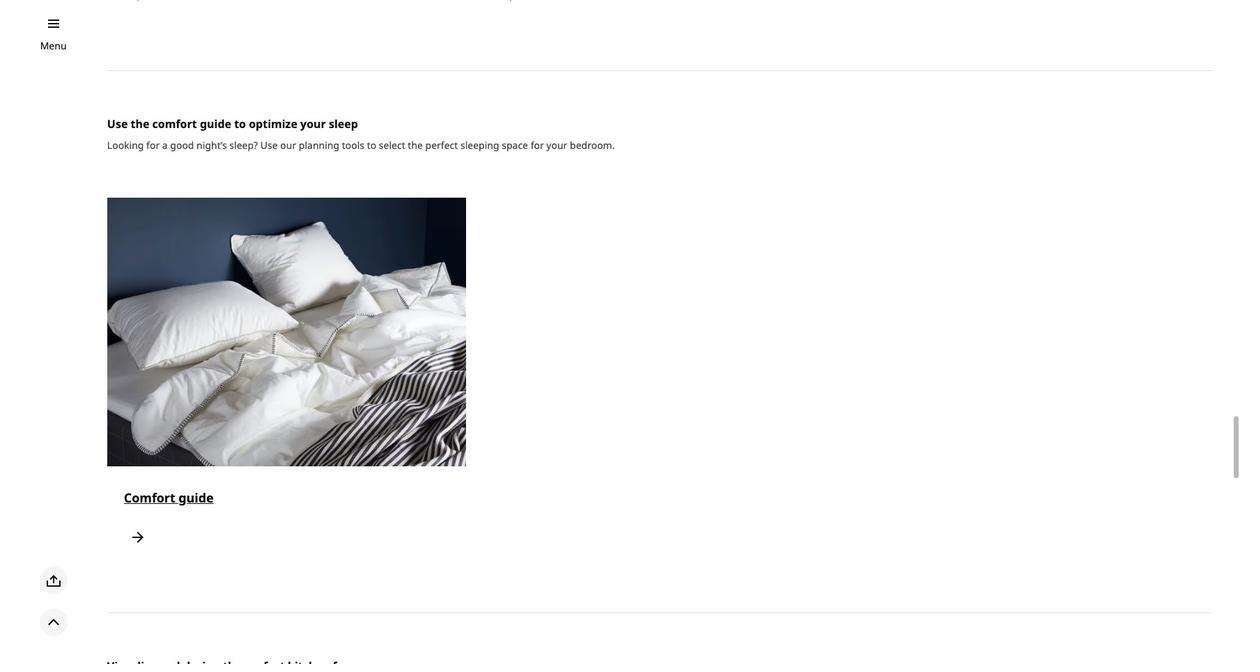 Task type: locate. For each thing, give the bounding box(es) containing it.
use left our
[[260, 138, 278, 152]]

menu
[[40, 39, 67, 52]]

perfect
[[425, 138, 458, 152]]

0 vertical spatial the
[[131, 116, 149, 131]]

for right space
[[531, 138, 544, 152]]

to up sleep?
[[234, 116, 246, 131]]

guide
[[200, 116, 231, 131], [179, 490, 214, 507]]

guide inside use the comfort guide to optimize your sleep looking for a good night's sleep? use our planning tools to select the perfect sleeping space for your bedroom.
[[200, 116, 231, 131]]

0 horizontal spatial to
[[234, 116, 246, 131]]

1 vertical spatial the
[[408, 138, 423, 152]]

the
[[131, 116, 149, 131], [408, 138, 423, 152]]

1 vertical spatial to
[[367, 138, 376, 152]]

for
[[146, 138, 160, 152], [531, 138, 544, 152]]

1 horizontal spatial for
[[531, 138, 544, 152]]

0 vertical spatial your
[[300, 116, 326, 131]]

a
[[162, 138, 168, 152]]

1 horizontal spatial the
[[408, 138, 423, 152]]

planning
[[299, 138, 339, 152]]

for left "a"
[[146, 138, 160, 152]]

0 horizontal spatial use
[[107, 116, 128, 131]]

guide right 'comfort'
[[179, 490, 214, 507]]

0 horizontal spatial the
[[131, 116, 149, 131]]

1 horizontal spatial use
[[260, 138, 278, 152]]

1 vertical spatial your
[[546, 138, 567, 152]]

your up planning at the top left of the page
[[300, 116, 326, 131]]

comfort
[[124, 490, 175, 507]]

use up looking
[[107, 116, 128, 131]]

the up looking
[[131, 116, 149, 131]]

your left bedroom.
[[546, 138, 567, 152]]

0 vertical spatial guide
[[200, 116, 231, 131]]

1 for from the left
[[146, 138, 160, 152]]

1 vertical spatial use
[[260, 138, 278, 152]]

to
[[234, 116, 246, 131], [367, 138, 376, 152]]

the right select
[[408, 138, 423, 152]]

comfort
[[152, 116, 197, 131]]

to right tools at the top of page
[[367, 138, 376, 152]]

comfort guide
[[124, 490, 214, 507]]

0 horizontal spatial for
[[146, 138, 160, 152]]

bedroom.
[[570, 138, 615, 152]]

guide up night's
[[200, 116, 231, 131]]

space
[[502, 138, 528, 152]]

looking
[[107, 138, 144, 152]]

your
[[300, 116, 326, 131], [546, 138, 567, 152]]

use
[[107, 116, 128, 131], [260, 138, 278, 152]]



Task type: describe. For each thing, give the bounding box(es) containing it.
sleep?
[[229, 138, 258, 152]]

night's
[[197, 138, 227, 152]]

our
[[280, 138, 296, 152]]

menu button
[[40, 38, 67, 54]]

good
[[170, 138, 194, 152]]

select
[[379, 138, 405, 152]]

1 horizontal spatial to
[[367, 138, 376, 152]]

use the comfort guide to optimize your sleep looking for a good night's sleep? use our planning tools to select the perfect sleeping space for your bedroom.
[[107, 116, 615, 152]]

0 vertical spatial to
[[234, 116, 246, 131]]

1 horizontal spatial your
[[546, 138, 567, 152]]

tools
[[342, 138, 364, 152]]

sleep
[[329, 116, 358, 131]]

1 vertical spatial guide
[[179, 490, 214, 507]]

comfort guide link
[[107, 198, 466, 569]]

0 vertical spatial use
[[107, 116, 128, 131]]

2 for from the left
[[531, 138, 544, 152]]

0 horizontal spatial your
[[300, 116, 326, 131]]

sleeping
[[461, 138, 499, 152]]

optimize
[[249, 116, 297, 131]]



Task type: vqa. For each thing, say whether or not it's contained in the screenshot.
the to the bottom
yes



